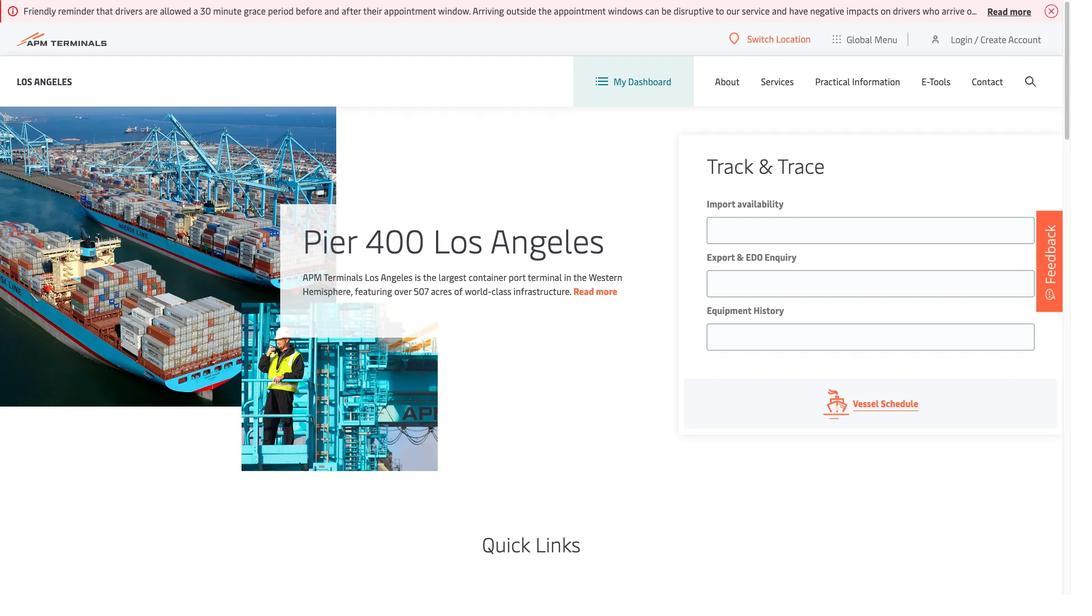 Task type: describe. For each thing, give the bounding box(es) containing it.
2 horizontal spatial the
[[574, 271, 587, 283]]

1 on from the left
[[881, 4, 891, 17]]

more for read more link
[[596, 285, 618, 297]]

2 and from the left
[[772, 4, 787, 17]]

services button
[[761, 56, 794, 107]]

acres
[[431, 285, 452, 297]]

1 appointment from the left
[[384, 4, 436, 17]]

can
[[646, 4, 660, 17]]

import availability
[[707, 197, 784, 210]]

read more link
[[574, 285, 618, 297]]

windows
[[608, 4, 643, 17]]

e-tools button
[[922, 56, 951, 107]]

hemisphere,
[[303, 285, 353, 297]]

& for trace
[[759, 151, 774, 179]]

switch
[[748, 33, 774, 45]]

be
[[662, 4, 672, 17]]

equipment history
[[707, 304, 785, 316]]

featuring
[[355, 285, 392, 297]]

practical information button
[[816, 56, 901, 107]]

availability
[[738, 197, 784, 210]]

login / create account link
[[931, 22, 1042, 56]]

western
[[589, 271, 623, 283]]

feedback button
[[1037, 211, 1065, 312]]

0 horizontal spatial los
[[17, 75, 32, 87]]

terminals
[[324, 271, 363, 283]]

services
[[761, 75, 794, 87]]

1 arrive from the left
[[942, 4, 965, 17]]

track
[[707, 151, 754, 179]]

quick links
[[482, 530, 581, 557]]

schedule
[[881, 397, 919, 409]]

angeles for pier 400 los angeles
[[491, 217, 605, 262]]

login
[[951, 33, 973, 45]]

los angeles pier 400 image
[[0, 107, 336, 407]]

2 appointment from the left
[[554, 4, 606, 17]]

close alert image
[[1045, 4, 1059, 18]]

arriving
[[473, 4, 504, 17]]

equipment
[[707, 304, 752, 316]]

account
[[1009, 33, 1042, 45]]

drivers
[[1002, 4, 1030, 17]]

about button
[[716, 56, 740, 107]]

2 drivers from the left
[[893, 4, 921, 17]]

/
[[975, 33, 979, 45]]

my dashboard
[[614, 75, 672, 87]]

their
[[363, 4, 382, 17]]

is
[[415, 271, 421, 283]]

read more button
[[988, 4, 1032, 18]]

container
[[469, 271, 507, 283]]

2 arrive from the left
[[1051, 4, 1072, 17]]

before
[[296, 4, 322, 17]]

history
[[754, 304, 785, 316]]

global menu button
[[822, 22, 909, 56]]

angeles for apm terminals los angeles is the largest container port terminal in the western hemisphere, featuring over 507 acres of world-class infrastructure.
[[381, 271, 413, 283]]

read more for read more link
[[574, 285, 618, 297]]

2 that from the left
[[1032, 4, 1049, 17]]

export
[[707, 251, 735, 263]]

400
[[366, 217, 425, 262]]

impacts
[[847, 4, 879, 17]]

enquiry
[[765, 251, 797, 263]]

largest
[[439, 271, 467, 283]]

my dashboard button
[[596, 56, 672, 107]]

time.
[[980, 4, 1000, 17]]

507
[[414, 285, 429, 297]]

information
[[853, 75, 901, 87]]

vessel schedule
[[853, 397, 919, 409]]

menu
[[875, 33, 898, 45]]

los for pier
[[433, 217, 483, 262]]

1 and from the left
[[325, 4, 340, 17]]

pier 400 los angeles
[[303, 217, 605, 262]]

my
[[614, 75, 626, 87]]

port
[[509, 271, 526, 283]]

trace
[[778, 151, 825, 179]]

read more for read more button
[[988, 5, 1032, 17]]

to
[[716, 4, 725, 17]]

track & trace
[[707, 151, 825, 179]]

30
[[200, 4, 211, 17]]

practical information
[[816, 75, 901, 87]]

create
[[981, 33, 1007, 45]]

1 that from the left
[[96, 4, 113, 17]]

class
[[492, 285, 512, 297]]

e-
[[922, 75, 930, 87]]

period
[[268, 4, 294, 17]]

2 on from the left
[[967, 4, 978, 17]]

have
[[790, 4, 808, 17]]



Task type: vqa. For each thing, say whether or not it's contained in the screenshot.
An APMTerminals.com account enables you to save containers to your Container Watchlist, set daily Watchlist email notifications, and subscribe for Terminal Alerts. Terminal Alerts provide you with real-time, personalised operational updates via SMS or email. An APM Terminals account is also required to manage Truck Appointments or Additional Service Requests at some terminals.
no



Task type: locate. For each thing, give the bounding box(es) containing it.
0 horizontal spatial read
[[574, 285, 594, 297]]

read up login / create account
[[988, 5, 1009, 17]]

of
[[454, 285, 463, 297]]

1 horizontal spatial that
[[1032, 4, 1049, 17]]

read inside button
[[988, 5, 1009, 17]]

reminder
[[58, 4, 94, 17]]

edo
[[746, 251, 763, 263]]

appointment
[[384, 4, 436, 17], [554, 4, 606, 17]]

apm
[[303, 271, 322, 283]]

0 horizontal spatial angeles
[[34, 75, 72, 87]]

quick
[[482, 530, 531, 557]]

0 horizontal spatial on
[[881, 4, 891, 17]]

0 horizontal spatial appointment
[[384, 4, 436, 17]]

practical
[[816, 75, 851, 87]]

who
[[923, 4, 940, 17]]

the right outside
[[539, 4, 552, 17]]

and left have
[[772, 4, 787, 17]]

contact
[[972, 75, 1004, 87]]

window.
[[438, 4, 471, 17]]

global menu
[[847, 33, 898, 45]]

over
[[395, 285, 412, 297]]

1 horizontal spatial read
[[988, 5, 1009, 17]]

los
[[17, 75, 32, 87], [433, 217, 483, 262], [365, 271, 379, 283]]

1 vertical spatial los
[[433, 217, 483, 262]]

service
[[742, 4, 770, 17]]

vessel schedule link
[[685, 379, 1058, 429]]

0 horizontal spatial read more
[[574, 285, 618, 297]]

read
[[988, 5, 1009, 17], [574, 285, 594, 297]]

1 drivers from the left
[[115, 4, 143, 17]]

1 vertical spatial more
[[596, 285, 618, 297]]

on left time.
[[967, 4, 978, 17]]

appointment right their
[[384, 4, 436, 17]]

import
[[707, 197, 736, 210]]

los angeles link
[[17, 74, 72, 88]]

&
[[759, 151, 774, 179], [737, 251, 744, 263]]

disruptive
[[674, 4, 714, 17]]

1 horizontal spatial read more
[[988, 5, 1032, 17]]

& left trace
[[759, 151, 774, 179]]

0 horizontal spatial arrive
[[942, 4, 965, 17]]

& left edo
[[737, 251, 744, 263]]

friendly reminder that drivers are allowed a 30 minute grace period before and after their appointment window. arriving outside the appointment windows can be disruptive to our service and have negative impacts on drivers who arrive on time. drivers that arrive
[[24, 4, 1072, 17]]

1 horizontal spatial angeles
[[381, 271, 413, 283]]

e-tools
[[922, 75, 951, 87]]

appointment left windows at the top of page
[[554, 4, 606, 17]]

a
[[194, 4, 198, 17]]

0 horizontal spatial drivers
[[115, 4, 143, 17]]

more inside button
[[1011, 5, 1032, 17]]

0 vertical spatial &
[[759, 151, 774, 179]]

dashboard
[[629, 75, 672, 87]]

0 horizontal spatial the
[[423, 271, 437, 283]]

1 horizontal spatial more
[[1011, 5, 1032, 17]]

drivers
[[115, 4, 143, 17], [893, 4, 921, 17]]

1 horizontal spatial the
[[539, 4, 552, 17]]

0 horizontal spatial that
[[96, 4, 113, 17]]

0 horizontal spatial more
[[596, 285, 618, 297]]

location
[[777, 33, 811, 45]]

los inside apm terminals los angeles is the largest container port terminal in the western hemisphere, featuring over 507 acres of world-class infrastructure.
[[365, 271, 379, 283]]

infrastructure.
[[514, 285, 572, 297]]

1 horizontal spatial appointment
[[554, 4, 606, 17]]

arrive
[[942, 4, 965, 17], [1051, 4, 1072, 17]]

los angeles
[[17, 75, 72, 87]]

arrive right drivers
[[1051, 4, 1072, 17]]

terminal
[[528, 271, 562, 283]]

2 vertical spatial los
[[365, 271, 379, 283]]

on right impacts
[[881, 4, 891, 17]]

minute
[[213, 4, 242, 17]]

negative
[[811, 4, 845, 17]]

vessel
[[853, 397, 879, 409]]

after
[[342, 4, 361, 17]]

in
[[564, 271, 572, 283]]

1 horizontal spatial los
[[365, 271, 379, 283]]

1 horizontal spatial and
[[772, 4, 787, 17]]

arrive right the who
[[942, 4, 965, 17]]

are
[[145, 4, 158, 17]]

drivers left the who
[[893, 4, 921, 17]]

global
[[847, 33, 873, 45]]

friendly
[[24, 4, 56, 17]]

1 vertical spatial read more
[[574, 285, 618, 297]]

read for read more button
[[988, 5, 1009, 17]]

read down western
[[574, 285, 594, 297]]

0 vertical spatial read more
[[988, 5, 1032, 17]]

1 vertical spatial read
[[574, 285, 594, 297]]

contact button
[[972, 56, 1004, 107]]

feedback
[[1041, 225, 1060, 284]]

more for read more button
[[1011, 5, 1032, 17]]

pier
[[303, 217, 357, 262]]

tools
[[930, 75, 951, 87]]

read more
[[988, 5, 1032, 17], [574, 285, 618, 297]]

1 horizontal spatial arrive
[[1051, 4, 1072, 17]]

outside
[[507, 4, 537, 17]]

drivers left the are
[[115, 4, 143, 17]]

1 horizontal spatial &
[[759, 151, 774, 179]]

los for apm
[[365, 271, 379, 283]]

0 horizontal spatial &
[[737, 251, 744, 263]]

0 vertical spatial read
[[988, 5, 1009, 17]]

and left 'after' at the top of the page
[[325, 4, 340, 17]]

1 horizontal spatial drivers
[[893, 4, 921, 17]]

apm terminals los angeles is the largest container port terminal in the western hemisphere, featuring over 507 acres of world-class infrastructure.
[[303, 271, 623, 297]]

that
[[96, 4, 113, 17], [1032, 4, 1049, 17]]

the right is
[[423, 271, 437, 283]]

2 vertical spatial angeles
[[381, 271, 413, 283]]

angeles inside apm terminals los angeles is the largest container port terminal in the western hemisphere, featuring over 507 acres of world-class infrastructure.
[[381, 271, 413, 283]]

more
[[1011, 5, 1032, 17], [596, 285, 618, 297]]

login / create account
[[951, 33, 1042, 45]]

more down western
[[596, 285, 618, 297]]

world-
[[465, 285, 492, 297]]

1 horizontal spatial on
[[967, 4, 978, 17]]

switch location
[[748, 33, 811, 45]]

0 vertical spatial angeles
[[34, 75, 72, 87]]

allowed
[[160, 4, 191, 17]]

export & edo enquiry
[[707, 251, 797, 263]]

2 horizontal spatial angeles
[[491, 217, 605, 262]]

switch location button
[[730, 33, 811, 45]]

that right drivers
[[1032, 4, 1049, 17]]

0 vertical spatial more
[[1011, 5, 1032, 17]]

0 vertical spatial los
[[17, 75, 32, 87]]

links
[[536, 530, 581, 557]]

0 horizontal spatial and
[[325, 4, 340, 17]]

1 vertical spatial angeles
[[491, 217, 605, 262]]

more up the account
[[1011, 5, 1032, 17]]

our
[[727, 4, 740, 17]]

the right in
[[574, 271, 587, 283]]

read for read more link
[[574, 285, 594, 297]]

read more down western
[[574, 285, 618, 297]]

2 horizontal spatial los
[[433, 217, 483, 262]]

that right the reminder
[[96, 4, 113, 17]]

read more up login / create account
[[988, 5, 1032, 17]]

on
[[881, 4, 891, 17], [967, 4, 978, 17]]

and
[[325, 4, 340, 17], [772, 4, 787, 17]]

1 vertical spatial &
[[737, 251, 744, 263]]

la secondary image
[[241, 303, 438, 471]]

& for edo
[[737, 251, 744, 263]]

about
[[716, 75, 740, 87]]



